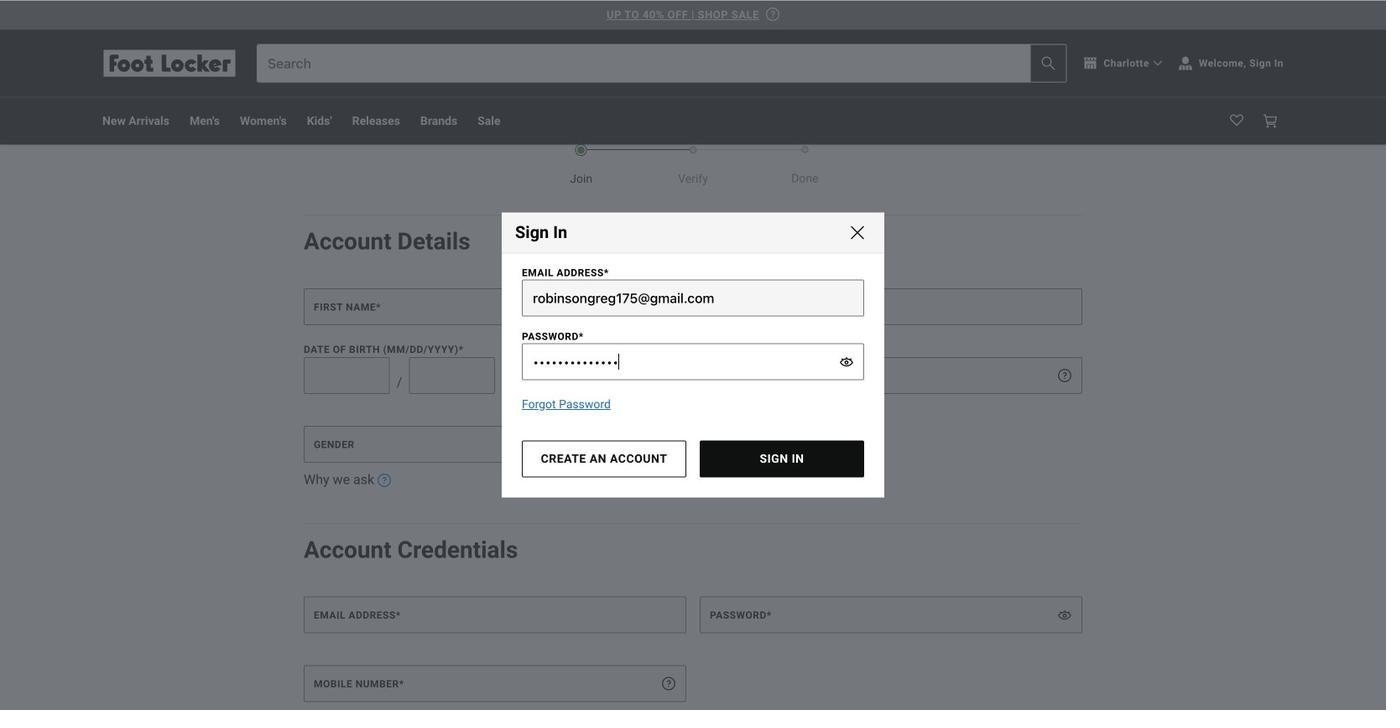 Task type: locate. For each thing, give the bounding box(es) containing it.
show password image
[[840, 355, 853, 369], [1058, 609, 1072, 622]]

1 vertical spatial more information image
[[378, 474, 391, 488]]

2 more information image from the top
[[662, 678, 676, 691]]

1 horizontal spatial more information image
[[1058, 369, 1072, 383]]

1 horizontal spatial show password image
[[1058, 609, 1072, 622]]

0 vertical spatial show password image
[[840, 355, 853, 369]]

toolbar
[[102, 98, 929, 145]]

primary element
[[89, 98, 1297, 145]]

more information image
[[662, 369, 676, 383], [662, 678, 676, 691]]

None text field
[[304, 289, 686, 326]]

1 more information image from the top
[[662, 369, 676, 383]]

required element
[[376, 302, 381, 313], [780, 370, 785, 382], [396, 610, 401, 622], [767, 610, 772, 622], [399, 679, 404, 691]]

None text field
[[700, 289, 1083, 326], [304, 357, 390, 394], [409, 357, 495, 394], [514, 357, 686, 394], [700, 357, 1083, 394], [700, 289, 1083, 326], [304, 357, 390, 394], [409, 357, 495, 394], [514, 357, 686, 394], [700, 357, 1083, 394]]

0 vertical spatial more information image
[[1058, 369, 1072, 383]]

1 vertical spatial show password image
[[1058, 609, 1072, 622]]

more information image
[[1058, 369, 1072, 383], [378, 474, 391, 488]]

None password field
[[522, 344, 864, 381], [700, 597, 1083, 634], [522, 344, 864, 381], [700, 597, 1083, 634]]

None telephone field
[[304, 666, 686, 703]]

dialog
[[502, 213, 884, 498]]

None email field
[[522, 280, 864, 317], [304, 597, 686, 634], [522, 280, 864, 317], [304, 597, 686, 634]]

0 vertical spatial more information image
[[662, 369, 676, 383]]

more information about up to 40% off | shop sale promotion image
[[766, 8, 780, 21]]

1 vertical spatial more information image
[[662, 678, 676, 691]]

None search field
[[257, 44, 1067, 83]]



Task type: describe. For each thing, give the bounding box(es) containing it.
foot locker logo links to the home page image
[[102, 50, 237, 77]]

my favorites image
[[1230, 115, 1244, 128]]

0 horizontal spatial show password image
[[840, 355, 853, 369]]

Search search field
[[258, 45, 1066, 82]]

close sign in image
[[851, 226, 864, 240]]

cart: 0 items image
[[1264, 115, 1277, 128]]

0 horizontal spatial more information image
[[378, 474, 391, 488]]

search submit image
[[1042, 57, 1055, 70]]



Task type: vqa. For each thing, say whether or not it's contained in the screenshot.
inactive icon
no



